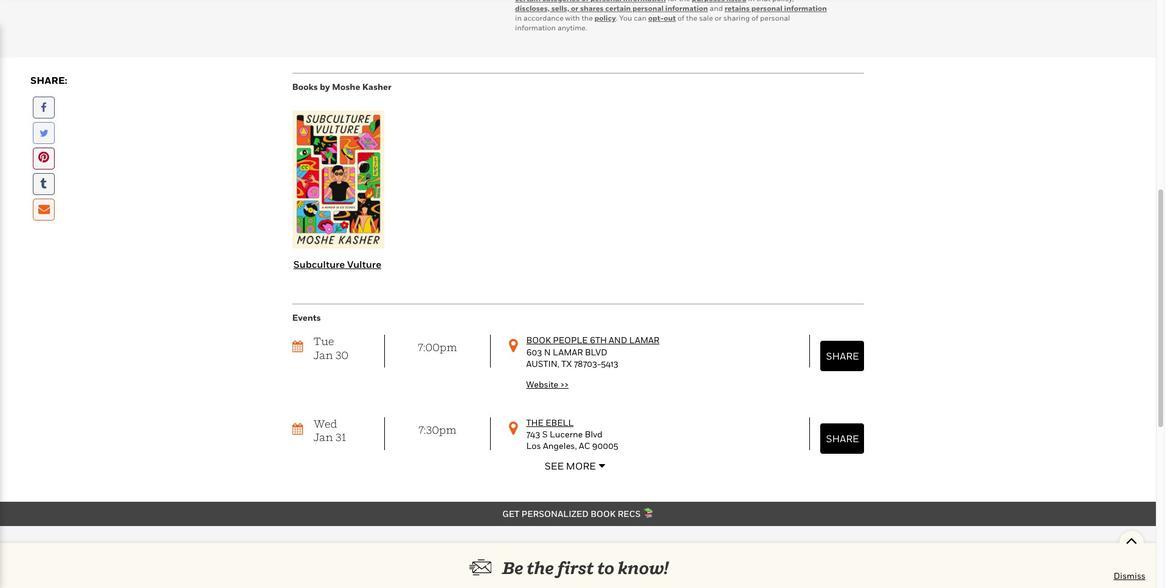Task type: locate. For each thing, give the bounding box(es) containing it.
78703-
[[574, 359, 601, 369]]

policy link
[[595, 13, 616, 22]]

743
[[526, 429, 540, 440]]

books
[[292, 81, 318, 92]]

share for 7:30pm
[[826, 433, 859, 445]]

or up 'with'
[[571, 3, 578, 13]]

website >>
[[526, 379, 569, 390]]

2 share button from the top
[[820, 424, 864, 454]]

the left sale
[[686, 13, 697, 22]]

recs
[[618, 509, 641, 520]]

share:
[[30, 74, 67, 86]]

map location for book people
6th and lamar image
[[509, 339, 518, 355]]

90005
[[592, 441, 618, 451]]

opt-
[[648, 13, 664, 22]]

.
[[616, 13, 618, 22]]

process
[[617, 569, 649, 579]]

2 of from the left
[[752, 13, 759, 22]]

lamar up tx
[[553, 347, 583, 357]]

1 vertical spatial share button
[[820, 424, 864, 454]]

share button for 7:00pm
[[820, 341, 864, 372]]

wed jan 31
[[314, 418, 346, 444]]

facebook image
[[41, 103, 47, 113]]

or down and
[[715, 13, 722, 22]]

jan for jan 31
[[314, 431, 333, 444]]

1 horizontal spatial information
[[665, 3, 708, 13]]

retains
[[725, 3, 750, 13]]

personal down 'retains personal information' link
[[760, 13, 790, 22]]

events
[[292, 313, 321, 323]]

1 vertical spatial jan
[[314, 431, 333, 444]]

0 horizontal spatial book
[[526, 335, 551, 346]]

vulture
[[347, 258, 381, 271]]

discloses,
[[515, 3, 550, 13]]

opt-out link
[[648, 13, 676, 22]]

expand/collapse sign up banner image
[[1126, 532, 1138, 550]]

information
[[665, 3, 708, 13], [784, 3, 827, 13], [515, 23, 556, 32]]

1 horizontal spatial the
[[582, 13, 593, 22]]

📚
[[643, 509, 654, 520]]

share button
[[820, 341, 864, 372], [820, 424, 864, 454]]

0 vertical spatial book
[[526, 335, 551, 346]]

share for 7:00pm
[[826, 351, 859, 363]]

lamar
[[629, 335, 660, 346], [553, 347, 583, 357]]

see
[[545, 461, 564, 473]]

of right out
[[678, 13, 685, 22]]

0 horizontal spatial information
[[515, 23, 556, 32]]

personal inside of the sale or sharing of personal information anytime.
[[760, 13, 790, 22]]

lamar right and
[[629, 335, 660, 346]]

1 vertical spatial or
[[715, 13, 722, 22]]

0 vertical spatial share button
[[820, 341, 864, 372]]

out
[[664, 13, 676, 22]]

tue jan 30
[[314, 335, 349, 362]]

0 horizontal spatial lamar
[[553, 347, 583, 357]]

share
[[826, 351, 859, 363], [826, 433, 859, 445]]

and
[[609, 335, 627, 346]]

1 share button from the top
[[820, 341, 864, 372]]

1 horizontal spatial book
[[591, 509, 616, 520]]

links
[[469, 552, 496, 562]]

be the first to know!
[[502, 558, 669, 578]]

in
[[515, 13, 522, 22]]

2 jan from the top
[[314, 431, 333, 444]]

0 vertical spatial jan
[[314, 349, 333, 362]]

0 horizontal spatial of
[[678, 13, 685, 22]]

subculture vulture link
[[293, 258, 381, 271]]

book up 603
[[526, 335, 551, 346]]

sale
[[699, 13, 713, 22]]

austin,
[[526, 359, 560, 369]]

or
[[571, 3, 578, 13], [715, 13, 722, 22]]

1 share from the top
[[826, 351, 859, 363]]

jan inside 'tue jan 30'
[[314, 349, 333, 362]]

jan down "tue"
[[314, 349, 333, 362]]

1 jan from the top
[[314, 349, 333, 362]]

anytime.
[[558, 23, 587, 32]]

publishing process
[[572, 569, 649, 579]]

of right sharing
[[752, 13, 759, 22]]

the down shares
[[582, 13, 593, 22]]

0 horizontal spatial or
[[571, 3, 578, 13]]

jan down wed
[[314, 431, 333, 444]]

jan inside wed jan 31
[[314, 431, 333, 444]]

1 vertical spatial lamar
[[553, 347, 583, 357]]

1 horizontal spatial or
[[715, 13, 722, 22]]

jan
[[314, 349, 333, 362], [314, 431, 333, 444]]

discloses, sells, or shares certain personal information and retains personal information in accordance with the policy . you can opt-out
[[515, 3, 827, 22]]

book people 6th and lamar link
[[526, 335, 660, 346]]

or inside discloses, sells, or shares certain personal information and retains personal information in accordance with the policy . you can opt-out
[[571, 3, 578, 13]]

discloses, sells, or shares certain personal information link
[[515, 3, 708, 13]]

0 horizontal spatial the
[[527, 558, 554, 578]]

more
[[566, 461, 596, 473]]

s
[[542, 429, 548, 440]]

be
[[502, 558, 524, 578]]

7:30pm
[[418, 424, 457, 436]]

map location for the ebell image
[[509, 421, 518, 437]]

of
[[678, 13, 685, 22], [752, 13, 759, 22]]

ac
[[579, 441, 590, 451]]

see more
[[545, 461, 596, 473]]

book
[[526, 335, 551, 346], [591, 509, 616, 520]]

1 vertical spatial share
[[826, 433, 859, 445]]

0 vertical spatial share
[[826, 351, 859, 363]]

the inside of the sale or sharing of personal information anytime.
[[686, 13, 697, 22]]

tue
[[314, 335, 334, 348]]

quick links
[[438, 552, 496, 562]]

book left recs
[[591, 509, 616, 520]]

2 horizontal spatial the
[[686, 13, 697, 22]]

of the sale or sharing of personal information anytime.
[[515, 13, 790, 32]]

partnerships link
[[438, 569, 490, 579]]

the right be
[[527, 558, 554, 578]]

kasher
[[362, 81, 392, 92]]

0 vertical spatial or
[[571, 3, 578, 13]]

2 share from the top
[[826, 433, 859, 445]]

information inside of the sale or sharing of personal information anytime.
[[515, 23, 556, 32]]

people
[[553, 335, 588, 346]]

the
[[582, 13, 593, 22], [686, 13, 697, 22], [527, 558, 554, 578]]

angeles,
[[543, 441, 577, 451]]

website
[[526, 379, 558, 390]]

the inside discloses, sells, or shares certain personal information and retains personal information in accordance with the policy . you can opt-out
[[582, 13, 593, 22]]

1 horizontal spatial lamar
[[629, 335, 660, 346]]

tx
[[562, 359, 572, 369]]

1 horizontal spatial of
[[752, 13, 759, 22]]



Task type: describe. For each thing, give the bounding box(es) containing it.
personal up can
[[633, 3, 664, 13]]

publishing
[[572, 569, 615, 579]]

the for of the sale or sharing of personal information anytime.
[[686, 13, 697, 22]]

2 horizontal spatial information
[[784, 3, 827, 13]]

lucerne
[[550, 429, 583, 440]]

personalized
[[522, 509, 589, 520]]

31
[[335, 431, 346, 444]]

book people 6th and lamar 603 n lamar blvd austin, tx 78703-5413
[[526, 335, 660, 369]]

twitter image
[[40, 129, 49, 138]]

blvd
[[585, 429, 603, 440]]

personal right the retains
[[752, 3, 783, 13]]

help
[[572, 552, 596, 562]]

policy
[[595, 13, 616, 22]]

los
[[526, 441, 541, 451]]

to
[[597, 558, 614, 578]]

book inside book people 6th and lamar 603 n lamar blvd austin, tx 78703-5413
[[526, 335, 551, 346]]

accordance
[[524, 13, 564, 22]]

website >> link
[[526, 379, 569, 390]]

sharing
[[724, 13, 750, 22]]

partnerships
[[438, 569, 490, 579]]

n
[[544, 347, 551, 357]]

blvd
[[585, 347, 607, 357]]

books by moshe kasher
[[292, 81, 392, 92]]

wed
[[314, 418, 337, 430]]

the ebell 743 s lucerne blvd los angeles, ac 90005
[[526, 418, 618, 451]]

the for be the first to know!
[[527, 558, 554, 578]]

with
[[565, 13, 580, 22]]

see more button
[[539, 457, 618, 475]]

certain
[[605, 3, 631, 13]]

pinterest image
[[38, 152, 49, 164]]

7:00pm
[[418, 341, 457, 354]]

know!
[[618, 558, 669, 578]]

the
[[526, 418, 544, 428]]

envelope image
[[38, 204, 50, 215]]

retains personal information link
[[725, 3, 827, 13]]

you
[[619, 13, 632, 22]]

subculture
[[293, 258, 345, 271]]

30
[[335, 349, 349, 362]]

get
[[503, 509, 520, 520]]

moshe
[[332, 81, 360, 92]]

the ebell link
[[526, 418, 574, 428]]

1 of from the left
[[678, 13, 685, 22]]

>>
[[560, 379, 569, 390]]

dismiss link
[[1114, 570, 1146, 583]]

0 vertical spatial lamar
[[629, 335, 660, 346]]

get personalized book recs 📚 link
[[503, 509, 654, 520]]

get personalized book recs 📚
[[503, 509, 654, 520]]

and
[[710, 3, 723, 13]]

dismiss
[[1114, 571, 1146, 581]]

share button for 7:30pm
[[820, 424, 864, 454]]

5413
[[601, 359, 619, 369]]

or inside of the sale or sharing of personal information anytime.
[[715, 13, 722, 22]]

jan for jan 30
[[314, 349, 333, 362]]

ebell
[[546, 418, 574, 428]]

first
[[557, 558, 594, 578]]

603
[[526, 347, 542, 357]]

tumblr image
[[40, 179, 47, 190]]

quick
[[438, 552, 467, 562]]

publishing process link
[[572, 569, 649, 579]]

6th
[[590, 335, 607, 346]]

subculture vulture
[[293, 258, 381, 271]]

shares
[[580, 3, 604, 13]]

by
[[320, 81, 330, 92]]

can
[[634, 13, 647, 22]]

1 vertical spatial book
[[591, 509, 616, 520]]

sells,
[[551, 3, 569, 13]]



Task type: vqa. For each thing, say whether or not it's contained in the screenshot.
the people
yes



